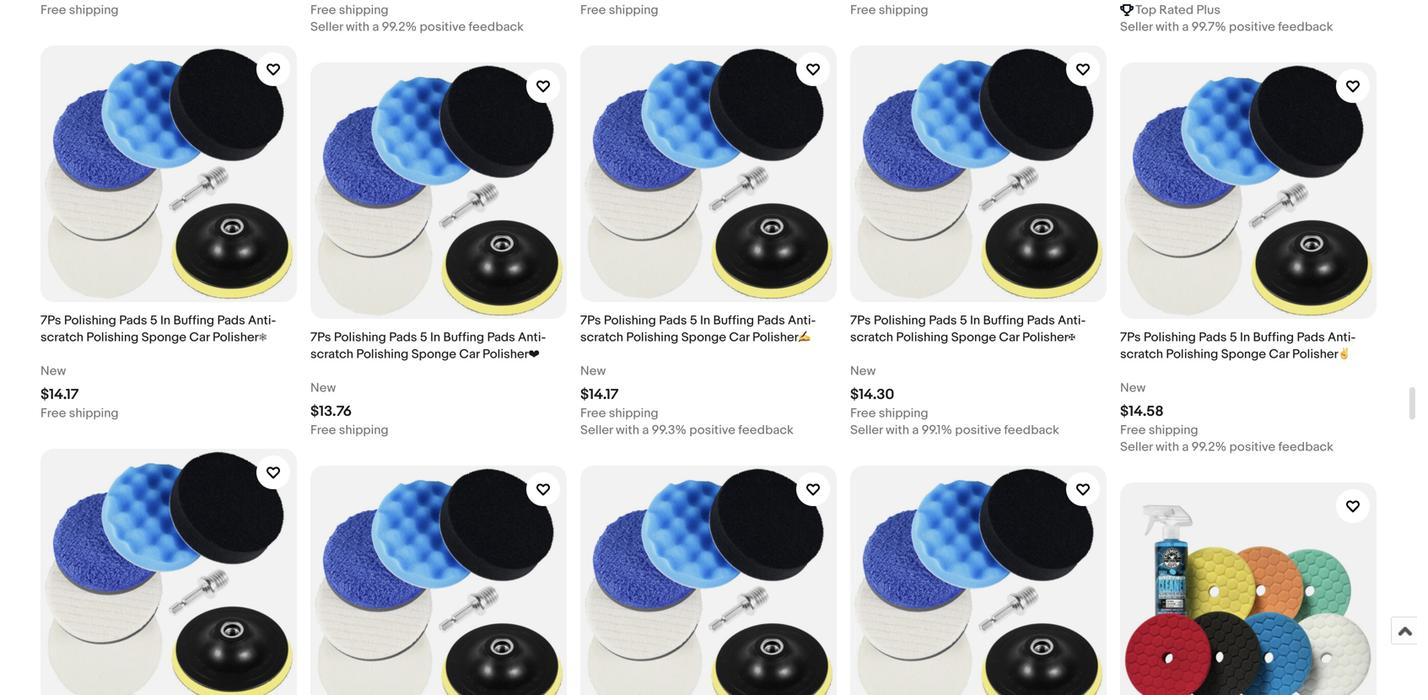 Task type: vqa. For each thing, say whether or not it's contained in the screenshot.
the leftmost RIP
no



Task type: locate. For each thing, give the bounding box(es) containing it.
new for $14.30
[[850, 363, 876, 379]]

in for $14.58
[[1240, 330, 1250, 345]]

2 horizontal spatial free shipping link
[[850, 0, 1107, 18]]

seller with a 99.7% positive feedback
[[1120, 19, 1333, 34]]

0 vertical spatial 99.2%
[[382, 19, 417, 34]]

seller
[[310, 19, 343, 34], [1120, 19, 1153, 34], [580, 423, 613, 438], [850, 423, 883, 438], [1120, 439, 1153, 455]]

sponge inside 7ps polishing pads 5 in buffing pads anti- scratch polishing sponge car polisher❅
[[141, 330, 186, 345]]

shipping
[[69, 2, 119, 18], [339, 2, 389, 18], [609, 2, 659, 18], [879, 2, 928, 18], [69, 406, 119, 421], [609, 406, 659, 421], [879, 406, 928, 421], [339, 423, 389, 438], [1149, 423, 1198, 438]]

feedback inside text field
[[1278, 19, 1333, 34]]

anti- for $14.58
[[1328, 330, 1356, 345]]

buffing up polisher✍ in the right of the page
[[713, 313, 754, 328]]

sponge inside 7ps polishing pads 5 in buffing pads anti- scratch polishing sponge car polisher✠
[[951, 330, 996, 345]]

scratch inside 7ps polishing pads 5 in buffing pads anti- scratch polishing sponge car polisher✌
[[1120, 347, 1163, 362]]

1 vertical spatial 99.2%
[[1192, 439, 1227, 455]]

feedback inside new $14.30 free shipping seller with a 99.1% positive feedback
[[1004, 423, 1059, 438]]

7ps for $14.17
[[580, 313, 601, 328]]

car left polisher✍ in the right of the page
[[729, 330, 750, 345]]

a for $14.30
[[912, 423, 919, 438]]

anti- up polisher❅
[[248, 313, 276, 328]]

7ps
[[40, 313, 61, 328], [580, 313, 601, 328], [850, 313, 871, 328], [310, 330, 331, 345], [1120, 330, 1141, 345]]

anti- inside 7ps polishing pads 5 in buffing pads anti- scratch polishing sponge car polisher✍
[[788, 313, 816, 328]]

new inside new $14.58 free shipping seller with a 99.2% positive feedback
[[1120, 380, 1146, 396]]

1 horizontal spatial seller with a 99.2% positive feedback text field
[[1120, 439, 1334, 455]]

shipping inside new $14.30 free shipping seller with a 99.1% positive feedback
[[879, 406, 928, 421]]

sponge left polisher❤
[[411, 347, 456, 362]]

car left polisher✌
[[1269, 347, 1289, 362]]

shipping inside the free shipping seller with a 99.2% positive feedback
[[339, 2, 389, 18]]

1 free shipping from the left
[[40, 2, 119, 18]]

$13.76 text field
[[310, 403, 352, 420]]

feedback
[[469, 19, 524, 34], [1278, 19, 1333, 34], [738, 423, 794, 438], [1004, 423, 1059, 438], [1278, 439, 1334, 455]]

5 inside 7ps polishing pads 5 in buffing pads anti- scratch polishing sponge car polisher✍
[[690, 313, 697, 328]]

in
[[160, 313, 170, 328], [700, 313, 710, 328], [970, 313, 980, 328], [430, 330, 440, 345], [1240, 330, 1250, 345]]

1 horizontal spatial free shipping link
[[580, 0, 837, 18]]

1 horizontal spatial $14.17 text field
[[580, 386, 619, 404]]

new for $14.17
[[580, 363, 606, 379]]

7ps up new text box
[[580, 313, 601, 328]]

car left polisher❅
[[189, 330, 210, 345]]

Seller with a 99.3% positive feedback text field
[[580, 422, 794, 439]]

scratch up $14.30 text box
[[850, 330, 893, 345]]

new inside new $14.17 free shipping seller with a 99.3% positive feedback
[[580, 363, 606, 379]]

shipping inside new $14.58 free shipping seller with a 99.2% positive feedback
[[1149, 423, 1198, 438]]

in for $14.17
[[700, 313, 710, 328]]

scratch up the $13.76
[[310, 347, 353, 362]]

scratch
[[40, 330, 84, 345], [580, 330, 623, 345], [850, 330, 893, 345], [310, 347, 353, 362], [1120, 347, 1163, 362]]

Free shipping text field
[[310, 2, 389, 18], [580, 405, 659, 422], [850, 405, 928, 422], [1120, 422, 1198, 439]]

buffing up polisher❅
[[173, 313, 214, 328]]

in inside 7ps polishing pads 5 in buffing pads anti- scratch polishing sponge car polisher✌
[[1240, 330, 1250, 345]]

seller inside new $14.17 free shipping seller with a 99.3% positive feedback
[[580, 423, 613, 438]]

car inside the 7ps polishing pads 5 in buffing pads anti- scratch polishing sponge car polisher❤
[[459, 347, 480, 362]]

2 horizontal spatial free shipping
[[850, 2, 928, 18]]

car for $14.17
[[729, 330, 750, 345]]

a inside new $14.58 free shipping seller with a 99.2% positive feedback
[[1182, 439, 1189, 455]]

plus
[[1197, 2, 1221, 18]]

0 horizontal spatial free shipping link
[[40, 0, 297, 18]]

0 horizontal spatial $14.17
[[40, 386, 79, 404]]

buffing inside 7ps polishing pads 5 in buffing pads anti- scratch polishing sponge car polisher✠
[[983, 313, 1024, 328]]

shipping inside new $13.76 free shipping
[[339, 423, 389, 438]]

feedback for $14.17
[[738, 423, 794, 438]]

99.2% inside new $14.58 free shipping seller with a 99.2% positive feedback
[[1192, 439, 1227, 455]]

scratch up new text box
[[580, 330, 623, 345]]

New text field
[[40, 363, 66, 379], [850, 363, 876, 379], [310, 379, 336, 396], [1120, 379, 1146, 396]]

anti- for $14.17
[[788, 313, 816, 328]]

Free shipping text field
[[40, 2, 119, 18], [580, 2, 659, 18], [850, 2, 928, 18], [40, 405, 119, 422], [310, 422, 389, 439]]

top
[[1135, 2, 1156, 18]]

7ps inside 7ps polishing pads 5 in buffing pads anti- scratch polishing sponge car polisher✌
[[1120, 330, 1141, 345]]

free shipping text field for $14.30
[[850, 405, 928, 422]]

Seller with a 99.1% positive feedback text field
[[850, 422, 1059, 439]]

scratch inside 7ps polishing pads 5 in buffing pads anti- scratch polishing sponge car polisher✠
[[850, 330, 893, 345]]

5 for $14.58
[[1230, 330, 1237, 345]]

anti- inside 7ps polishing pads 5 in buffing pads anti- scratch polishing sponge car polisher✠
[[1058, 313, 1086, 328]]

Seller with a 99.2% positive feedback text field
[[310, 18, 524, 35], [1120, 439, 1334, 455]]

positive inside new $14.58 free shipping seller with a 99.2% positive feedback
[[1229, 439, 1276, 455]]

1 horizontal spatial free shipping
[[580, 2, 659, 18]]

$14.58
[[1120, 403, 1164, 420]]

car for $14.30
[[999, 330, 1020, 345]]

in inside 7ps polishing pads 5 in buffing pads anti- scratch polishing sponge car polisher✍
[[700, 313, 710, 328]]

feedback for $14.30
[[1004, 423, 1059, 438]]

buffing inside 7ps polishing pads 5 in buffing pads anti- scratch polishing sponge car polisher❅
[[173, 313, 214, 328]]

free inside new $13.76 free shipping
[[310, 423, 336, 438]]

new text field for $14.30
[[850, 363, 876, 379]]

2 $14.17 from the left
[[580, 386, 619, 404]]

1 vertical spatial seller with a 99.2% positive feedback text field
[[1120, 439, 1334, 455]]

new
[[40, 363, 66, 379], [580, 363, 606, 379], [850, 363, 876, 379], [310, 380, 336, 396], [1120, 380, 1146, 396]]

shipping inside new $14.17 free shipping
[[69, 406, 119, 421]]

seller for $14.58
[[1120, 439, 1153, 455]]

free inside new $14.58 free shipping seller with a 99.2% positive feedback
[[1120, 423, 1146, 438]]

new inside new $13.76 free shipping
[[310, 380, 336, 396]]

5 for $14.30
[[960, 313, 967, 328]]

sponge up new $14.30 free shipping seller with a 99.1% positive feedback
[[951, 330, 996, 345]]

$14.17 text field
[[40, 386, 79, 404], [580, 386, 619, 404]]

99.7%
[[1192, 19, 1226, 34]]

pads
[[119, 313, 147, 328], [217, 313, 245, 328], [659, 313, 687, 328], [757, 313, 785, 328], [929, 313, 957, 328], [1027, 313, 1055, 328], [389, 330, 417, 345], [487, 330, 515, 345], [1199, 330, 1227, 345], [1297, 330, 1325, 345]]

a inside new $14.30 free shipping seller with a 99.1% positive feedback
[[912, 423, 919, 438]]

anti- up 'polisher✠'
[[1058, 313, 1086, 328]]

7ps polishing pads 5 in buffing pads anti- scratch polishing sponge car polisher✍
[[580, 313, 816, 345]]

99.3%
[[652, 423, 687, 438]]

with inside new $14.17 free shipping seller with a 99.3% positive feedback
[[616, 423, 639, 438]]

anti- up polisher❤
[[518, 330, 546, 345]]

positive inside new $14.17 free shipping seller with a 99.3% positive feedback
[[689, 423, 736, 438]]

7ps inside 7ps polishing pads 5 in buffing pads anti- scratch polishing sponge car polisher✠
[[850, 313, 871, 328]]

positive
[[420, 19, 466, 34], [1229, 19, 1275, 34], [689, 423, 736, 438], [955, 423, 1001, 438], [1229, 439, 1276, 455]]

car for $14.58
[[1269, 347, 1289, 362]]

2 $14.17 text field from the left
[[580, 386, 619, 404]]

scratch for $14.17
[[580, 330, 623, 345]]

feedback inside new $14.58 free shipping seller with a 99.2% positive feedback
[[1278, 439, 1334, 455]]

free shipping seller with a 99.2% positive feedback
[[310, 2, 524, 34]]

1 $14.17 text field from the left
[[40, 386, 79, 404]]

free shipping text field for $14.17
[[580, 405, 659, 422]]

5 inside 7ps polishing pads 5 in buffing pads anti- scratch polishing sponge car polisher✌
[[1230, 330, 1237, 345]]

buffing up 'polisher✠'
[[983, 313, 1024, 328]]

$14.58 text field
[[1120, 403, 1164, 420]]

7ps up $14.58
[[1120, 330, 1141, 345]]

in for $14.30
[[970, 313, 980, 328]]

scratch inside 7ps polishing pads 5 in buffing pads anti- scratch polishing sponge car polisher✍
[[580, 330, 623, 345]]

car
[[189, 330, 210, 345], [729, 330, 750, 345], [999, 330, 1020, 345], [459, 347, 480, 362], [1269, 347, 1289, 362]]

seller inside new $14.30 free shipping seller with a 99.1% positive feedback
[[850, 423, 883, 438]]

car left 'polisher✠'
[[999, 330, 1020, 345]]

free shipping link
[[40, 0, 297, 18], [580, 0, 837, 18], [850, 0, 1107, 18]]

sponge up new $14.58 free shipping seller with a 99.2% positive feedback
[[1221, 347, 1266, 362]]

7ps polishing pads 5 in buffing pads anti- scratch polishing sponge car polisher✌
[[1120, 330, 1356, 362]]

anti- up polisher✌
[[1328, 330, 1356, 345]]

$14.17 inside new $14.17 free shipping seller with a 99.3% positive feedback
[[580, 386, 619, 404]]

buffing for $14.30
[[983, 313, 1024, 328]]

5 inside the 7ps polishing pads 5 in buffing pads anti- scratch polishing sponge car polisher❤
[[420, 330, 427, 345]]

$14.17 text field for 7ps polishing pads 5 in buffing pads anti- scratch polishing sponge car polisher❅
[[40, 386, 79, 404]]

free inside new $14.17 free shipping seller with a 99.3% positive feedback
[[580, 406, 606, 421]]

positive for $14.17
[[689, 423, 736, 438]]

polisher✍
[[752, 330, 810, 345]]

a inside text field
[[1182, 19, 1189, 34]]

1 horizontal spatial 99.2%
[[1192, 439, 1227, 455]]

7ps polishing pads 5 in buffing pads anti- scratch polishing sponge car polisher✠
[[850, 313, 1086, 345]]

3 free shipping link from the left
[[850, 0, 1107, 18]]

car inside 7ps polishing pads 5 in buffing pads anti- scratch polishing sponge car polisher✠
[[999, 330, 1020, 345]]

5
[[150, 313, 157, 328], [690, 313, 697, 328], [960, 313, 967, 328], [420, 330, 427, 345], [1230, 330, 1237, 345]]

buffing inside 7ps polishing pads 5 in buffing pads anti- scratch polishing sponge car polisher✌
[[1253, 330, 1294, 345]]

free
[[40, 2, 66, 18], [310, 2, 336, 18], [580, 2, 606, 18], [850, 2, 876, 18], [40, 406, 66, 421], [580, 406, 606, 421], [850, 406, 876, 421], [310, 423, 336, 438], [1120, 423, 1146, 438]]

buffing inside 7ps polishing pads 5 in buffing pads anti- scratch polishing sponge car polisher✍
[[713, 313, 754, 328]]

with inside new $14.30 free shipping seller with a 99.1% positive feedback
[[886, 423, 909, 438]]

sponge up new $14.17 free shipping seller with a 99.3% positive feedback
[[681, 330, 726, 345]]

car left polisher❤
[[459, 347, 480, 362]]

with for $14.17
[[616, 423, 639, 438]]

7ps up new $14.17 free shipping
[[40, 313, 61, 328]]

7ps up $13.76 text field
[[310, 330, 331, 345]]

car inside 7ps polishing pads 5 in buffing pads anti- scratch polishing sponge car polisher✍
[[729, 330, 750, 345]]

car inside 7ps polishing pads 5 in buffing pads anti- scratch polishing sponge car polisher✌
[[1269, 347, 1289, 362]]

99.2%
[[382, 19, 417, 34], [1192, 439, 1227, 455]]

99.2% inside the free shipping seller with a 99.2% positive feedback
[[382, 19, 417, 34]]

seller for $14.30
[[850, 423, 883, 438]]

anti-
[[248, 313, 276, 328], [788, 313, 816, 328], [1058, 313, 1086, 328], [518, 330, 546, 345], [1328, 330, 1356, 345]]

seller inside new $14.58 free shipping seller with a 99.2% positive feedback
[[1120, 439, 1153, 455]]

top rated plus
[[1135, 2, 1221, 18]]

with inside "seller with a 99.7% positive feedback" text field
[[1156, 19, 1179, 34]]

$14.17
[[40, 386, 79, 404], [580, 386, 619, 404]]

in inside 7ps polishing pads 5 in buffing pads anti- scratch polishing sponge car polisher✠
[[970, 313, 980, 328]]

$14.30 text field
[[850, 386, 894, 404]]

sponge left polisher❅
[[141, 330, 186, 345]]

sponge inside 7ps polishing pads 5 in buffing pads anti- scratch polishing sponge car polisher✌
[[1221, 347, 1266, 362]]

sponge inside 7ps polishing pads 5 in buffing pads anti- scratch polishing sponge car polisher✍
[[681, 330, 726, 345]]

anti- inside 7ps polishing pads 5 in buffing pads anti- scratch polishing sponge car polisher✌
[[1328, 330, 1356, 345]]

5 inside 7ps polishing pads 5 in buffing pads anti- scratch polishing sponge car polisher❅
[[150, 313, 157, 328]]

a
[[372, 19, 379, 34], [1182, 19, 1189, 34], [642, 423, 649, 438], [912, 423, 919, 438], [1182, 439, 1189, 455]]

buffing up polisher✌
[[1253, 330, 1294, 345]]

scratch inside 7ps polishing pads 5 in buffing pads anti- scratch polishing sponge car polisher❅
[[40, 330, 84, 345]]

1 horizontal spatial $14.17
[[580, 386, 619, 404]]

1 $14.17 from the left
[[40, 386, 79, 404]]

anti- up polisher✍ in the right of the page
[[788, 313, 816, 328]]

sponge for $14.17
[[681, 330, 726, 345]]

a inside new $14.17 free shipping seller with a 99.3% positive feedback
[[642, 423, 649, 438]]

a inside the free shipping seller with a 99.2% positive feedback
[[372, 19, 379, 34]]

polishing
[[64, 313, 116, 328], [604, 313, 656, 328], [874, 313, 926, 328], [86, 330, 139, 345], [334, 330, 386, 345], [626, 330, 678, 345], [896, 330, 948, 345], [1144, 330, 1196, 345], [356, 347, 409, 362], [1166, 347, 1218, 362]]

sponge inside the 7ps polishing pads 5 in buffing pads anti- scratch polishing sponge car polisher❤
[[411, 347, 456, 362]]

0 horizontal spatial seller with a 99.2% positive feedback text field
[[310, 18, 524, 35]]

new $14.58 free shipping seller with a 99.2% positive feedback
[[1120, 380, 1334, 455]]

feedback inside new $14.17 free shipping seller with a 99.3% positive feedback
[[738, 423, 794, 438]]

with inside new $14.58 free shipping seller with a 99.2% positive feedback
[[1156, 439, 1179, 455]]

with
[[346, 19, 369, 34], [1156, 19, 1179, 34], [616, 423, 639, 438], [886, 423, 909, 438], [1156, 439, 1179, 455]]

free inside new $14.17 free shipping
[[40, 406, 66, 421]]

buffing
[[173, 313, 214, 328], [713, 313, 754, 328], [983, 313, 1024, 328], [443, 330, 484, 345], [1253, 330, 1294, 345]]

scratch up $14.58 text field
[[1120, 347, 1163, 362]]

5 inside 7ps polishing pads 5 in buffing pads anti- scratch polishing sponge car polisher✠
[[960, 313, 967, 328]]

with for $14.30
[[886, 423, 909, 438]]

new $14.17 free shipping
[[40, 363, 119, 421]]

99.1%
[[922, 423, 952, 438]]

free shipping
[[40, 2, 119, 18], [580, 2, 659, 18], [850, 2, 928, 18]]

scratch up new $14.17 free shipping
[[40, 330, 84, 345]]

0 horizontal spatial free shipping
[[40, 2, 119, 18]]

scratch for $14.30
[[850, 330, 893, 345]]

7ps up $14.30
[[850, 313, 871, 328]]

0 horizontal spatial 99.2%
[[382, 19, 417, 34]]

Seller with a 99.7% positive feedback text field
[[1120, 18, 1333, 35]]

buffing up polisher❤
[[443, 330, 484, 345]]

0 vertical spatial seller with a 99.2% positive feedback text field
[[310, 18, 524, 35]]

new inside new $14.30 free shipping seller with a 99.1% positive feedback
[[850, 363, 876, 379]]

positive inside new $14.30 free shipping seller with a 99.1% positive feedback
[[955, 423, 1001, 438]]

$14.17 inside new $14.17 free shipping
[[40, 386, 79, 404]]

sponge
[[141, 330, 186, 345], [681, 330, 726, 345], [951, 330, 996, 345], [411, 347, 456, 362], [1221, 347, 1266, 362]]

7ps inside 7ps polishing pads 5 in buffing pads anti- scratch polishing sponge car polisher✍
[[580, 313, 601, 328]]

0 horizontal spatial $14.17 text field
[[40, 386, 79, 404]]



Task type: describe. For each thing, give the bounding box(es) containing it.
anti- for $14.30
[[1058, 313, 1086, 328]]

positive for $14.30
[[955, 423, 1001, 438]]

sponge for $14.58
[[1221, 347, 1266, 362]]

seller inside the free shipping seller with a 99.2% positive feedback
[[310, 19, 343, 34]]

scratch inside the 7ps polishing pads 5 in buffing pads anti- scratch polishing sponge car polisher❤
[[310, 347, 353, 362]]

7ps polishing pads 5 in buffing pads anti- scratch polishing sponge car polisher❤
[[310, 330, 546, 362]]

a for $14.17
[[642, 423, 649, 438]]

7ps inside the 7ps polishing pads 5 in buffing pads anti- scratch polishing sponge car polisher❤
[[310, 330, 331, 345]]

7ps inside 7ps polishing pads 5 in buffing pads anti- scratch polishing sponge car polisher❅
[[40, 313, 61, 328]]

with inside the free shipping seller with a 99.2% positive feedback
[[346, 19, 369, 34]]

2 free shipping from the left
[[580, 2, 659, 18]]

new text field for $14.58
[[1120, 379, 1146, 396]]

3 free shipping from the left
[[850, 2, 928, 18]]

feedback for $14.58
[[1278, 439, 1334, 455]]

new text field for $13.76
[[310, 379, 336, 396]]

positive inside the free shipping seller with a 99.2% positive feedback
[[420, 19, 466, 34]]

polisher✌
[[1292, 347, 1350, 362]]

7ps for $14.58
[[1120, 330, 1141, 345]]

feedback inside the free shipping seller with a 99.2% positive feedback
[[469, 19, 524, 34]]

free inside the free shipping seller with a 99.2% positive feedback
[[310, 2, 336, 18]]

anti- inside the 7ps polishing pads 5 in buffing pads anti- scratch polishing sponge car polisher❤
[[518, 330, 546, 345]]

seller for $14.17
[[580, 423, 613, 438]]

seller inside text field
[[1120, 19, 1153, 34]]

Top Rated Plus text field
[[1135, 2, 1221, 18]]

scratch for $14.58
[[1120, 347, 1163, 362]]

polisher✠
[[1022, 330, 1075, 345]]

new for $14.58
[[1120, 380, 1146, 396]]

2 free shipping link from the left
[[580, 0, 837, 18]]

buffing for $14.58
[[1253, 330, 1294, 345]]

shipping inside new $14.17 free shipping seller with a 99.3% positive feedback
[[609, 406, 659, 421]]

7ps polishing pads 5 in buffing pads anti- scratch polishing sponge car polisher❅
[[40, 313, 276, 345]]

new $13.76 free shipping
[[310, 380, 389, 438]]

polisher❤
[[483, 347, 539, 362]]

$14.17 text field for 7ps polishing pads 5 in buffing pads anti- scratch polishing sponge car polisher✍
[[580, 386, 619, 404]]

5 for $14.17
[[690, 313, 697, 328]]

polisher❅
[[213, 330, 267, 345]]

free shipping text field for $14.58
[[1120, 422, 1198, 439]]

new inside new $14.17 free shipping
[[40, 363, 66, 379]]

new text field for $14.17
[[40, 363, 66, 379]]

anti- inside 7ps polishing pads 5 in buffing pads anti- scratch polishing sponge car polisher❅
[[248, 313, 276, 328]]

buffing inside the 7ps polishing pads 5 in buffing pads anti- scratch polishing sponge car polisher❤
[[443, 330, 484, 345]]

positive for $14.58
[[1229, 439, 1276, 455]]

$14.17 for new $14.17 free shipping seller with a 99.3% positive feedback
[[580, 386, 619, 404]]

buffing for $14.17
[[713, 313, 754, 328]]

car inside 7ps polishing pads 5 in buffing pads anti- scratch polishing sponge car polisher❅
[[189, 330, 210, 345]]

7ps for $14.30
[[850, 313, 871, 328]]

1 free shipping link from the left
[[40, 0, 297, 18]]

rated
[[1159, 2, 1194, 18]]

free inside new $14.30 free shipping seller with a 99.1% positive feedback
[[850, 406, 876, 421]]

with for $14.58
[[1156, 439, 1179, 455]]

in inside the 7ps polishing pads 5 in buffing pads anti- scratch polishing sponge car polisher❤
[[430, 330, 440, 345]]

New text field
[[580, 363, 606, 379]]

a for $14.58
[[1182, 439, 1189, 455]]

$14.17 for new $14.17 free shipping
[[40, 386, 79, 404]]

new $14.17 free shipping seller with a 99.3% positive feedback
[[580, 363, 794, 438]]

$14.30
[[850, 386, 894, 404]]

sponge for $14.30
[[951, 330, 996, 345]]

$13.76
[[310, 403, 352, 420]]

new $14.30 free shipping seller with a 99.1% positive feedback
[[850, 363, 1059, 438]]

positive inside text field
[[1229, 19, 1275, 34]]

in inside 7ps polishing pads 5 in buffing pads anti- scratch polishing sponge car polisher❅
[[160, 313, 170, 328]]



